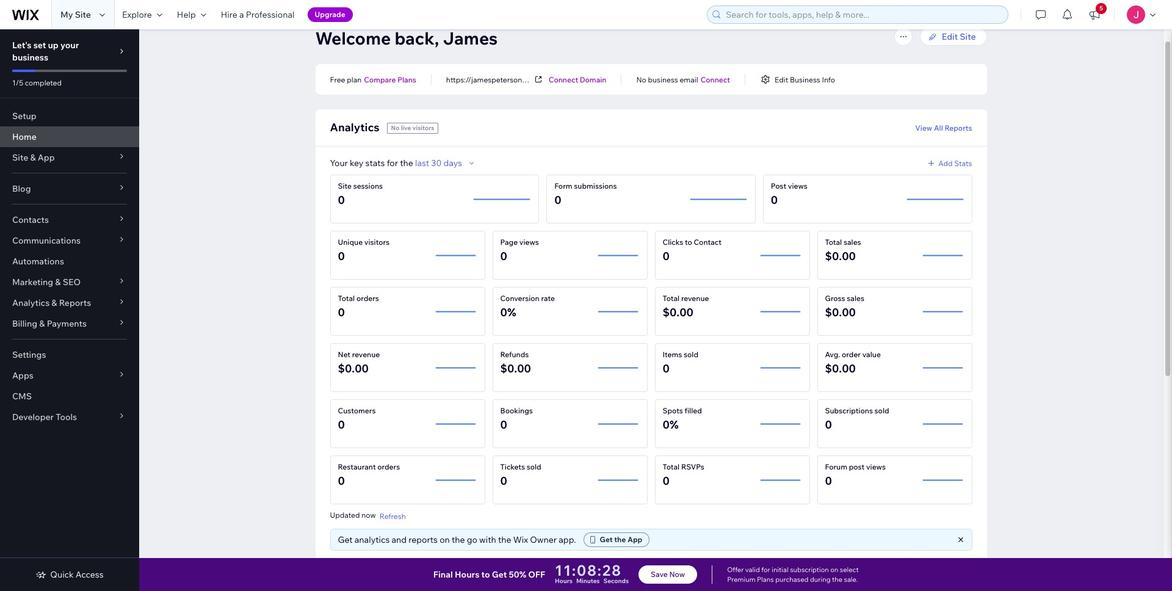 Task type: locate. For each thing, give the bounding box(es) containing it.
contact
[[694, 238, 722, 247]]

0 vertical spatial revenue
[[682, 294, 710, 303]]

analytics
[[330, 120, 380, 134], [12, 298, 50, 309]]

0 vertical spatial plans
[[398, 75, 417, 84]]

business left email
[[648, 75, 679, 84]]

unique visitors
[[338, 238, 390, 247]]

$0.00 down refunds
[[501, 362, 532, 376]]

home
[[12, 131, 37, 142]]

apps
[[12, 370, 33, 381]]

orders right restaurant
[[378, 462, 400, 472]]

0 down unique on the left
[[338, 249, 345, 263]]

1 horizontal spatial on
[[831, 566, 839, 574]]

spots filled
[[663, 406, 702, 415]]

automations link
[[0, 251, 139, 272]]

customers
[[338, 406, 376, 415]]

developer tools
[[12, 412, 77, 423]]

billing & payments button
[[0, 313, 139, 334]]

analytics down marketing on the top left of the page
[[12, 298, 50, 309]]

0 down customers
[[338, 418, 345, 432]]

& inside popup button
[[39, 318, 45, 329]]

edit site link
[[920, 27, 988, 46]]

$0.00 down total sales
[[826, 249, 857, 263]]

1 vertical spatial plans
[[758, 575, 774, 584]]

1 horizontal spatial get
[[492, 569, 507, 580]]

& left seo
[[55, 277, 61, 288]]

2 horizontal spatial get
[[600, 535, 613, 544]]

0 for restaurant orders
[[338, 474, 345, 488]]

orders for restaurant orders
[[378, 462, 400, 472]]

total up "net"
[[338, 294, 355, 303]]

sold for items sold
[[684, 350, 699, 359]]

0 vertical spatial business
[[12, 52, 48, 63]]

analytics up key
[[330, 120, 380, 134]]

get down updated
[[338, 535, 353, 546]]

1 vertical spatial business
[[648, 75, 679, 84]]

plans down valid at the right of the page
[[758, 575, 774, 584]]

reports inside button
[[945, 123, 973, 132]]

subscriptions sold
[[826, 406, 890, 415]]

1 horizontal spatial no
[[637, 75, 647, 84]]

to right clicks
[[685, 238, 693, 247]]

total for total revenue
[[663, 294, 680, 303]]

get inside button
[[600, 535, 613, 544]]

forum
[[826, 462, 848, 472]]

2 vertical spatial sold
[[527, 462, 542, 472]]

edit inside button
[[775, 75, 789, 84]]

0 horizontal spatial 0%
[[501, 305, 517, 320]]

upgrade
[[315, 10, 346, 19]]

submissions
[[574, 181, 617, 191]]

0% down spots
[[663, 418, 679, 432]]

0 vertical spatial analytics
[[330, 120, 380, 134]]

the up seconds on the bottom
[[615, 535, 626, 544]]

for right stats
[[387, 158, 398, 169]]

rate
[[542, 294, 555, 303]]

1 horizontal spatial sold
[[684, 350, 699, 359]]

reports for view all reports
[[945, 123, 973, 132]]

2 horizontal spatial views
[[867, 462, 886, 472]]

app inside dropdown button
[[38, 152, 55, 163]]

analytics inside analytics & reports popup button
[[12, 298, 50, 309]]

0 vertical spatial orders
[[357, 294, 379, 303]]

app inside button
[[628, 535, 643, 544]]

help
[[177, 9, 196, 20]]

for right valid at the right of the page
[[762, 566, 771, 574]]

0 vertical spatial edit
[[942, 31, 959, 42]]

0 horizontal spatial views
[[520, 238, 539, 247]]

0 for page views
[[501, 249, 508, 263]]

contacts
[[12, 214, 49, 225]]

& for site
[[30, 152, 36, 163]]

the left wix
[[498, 535, 512, 546]]

for inside 'offer valid for initial subscription on select premium plans purchased during the sale.'
[[762, 566, 771, 574]]

views for post views
[[789, 181, 808, 191]]

0%
[[501, 305, 517, 320], [663, 418, 679, 432]]

0 horizontal spatial edit
[[775, 75, 789, 84]]

sales for gross sales
[[848, 294, 865, 303]]

0 down the items
[[663, 362, 670, 376]]

0 horizontal spatial hours
[[455, 569, 480, 580]]

1 vertical spatial orders
[[378, 462, 400, 472]]

analytics & reports button
[[0, 293, 139, 313]]

sold right the items
[[684, 350, 699, 359]]

unique
[[338, 238, 363, 247]]

contacts button
[[0, 210, 139, 230]]

0 vertical spatial sales
[[844, 238, 862, 247]]

1 horizontal spatial 0%
[[663, 418, 679, 432]]

& right billing
[[39, 318, 45, 329]]

0 for customers
[[338, 418, 345, 432]]

edit
[[942, 31, 959, 42], [775, 75, 789, 84]]

site
[[596, 75, 608, 84]]

1 vertical spatial visitors
[[365, 238, 390, 247]]

plans right compare
[[398, 75, 417, 84]]

total for total orders
[[338, 294, 355, 303]]

offer valid for initial subscription on select premium plans purchased during the sale.
[[728, 566, 859, 584]]

$0.00 down the avg.
[[826, 362, 857, 376]]

0 down subscriptions
[[826, 418, 833, 432]]

0 vertical spatial 0%
[[501, 305, 517, 320]]

hours right final
[[455, 569, 480, 580]]

hours inside 11:08:28 hours minutes seconds
[[555, 577, 573, 585]]

1 vertical spatial sold
[[875, 406, 890, 415]]

0 horizontal spatial on
[[440, 535, 450, 546]]

0% down conversion
[[501, 305, 517, 320]]

& for analytics
[[52, 298, 57, 309]]

the left sale.
[[833, 575, 843, 584]]

1 horizontal spatial views
[[789, 181, 808, 191]]

compare plans link
[[364, 74, 417, 85]]

add
[[939, 159, 953, 168]]

spots
[[663, 406, 684, 415]]

1 horizontal spatial plans
[[758, 575, 774, 584]]

1 horizontal spatial hours
[[555, 577, 573, 585]]

reports right all
[[945, 123, 973, 132]]

compare
[[364, 75, 396, 84]]

filled
[[685, 406, 702, 415]]

quick
[[50, 569, 74, 580]]

2 connect from the left
[[701, 75, 731, 84]]

0 horizontal spatial connect
[[549, 75, 579, 84]]

avg.
[[826, 350, 841, 359]]

orders down unique visitors
[[357, 294, 379, 303]]

visitors right live
[[413, 124, 435, 132]]

0 for subscriptions sold
[[826, 418, 833, 432]]

get left 50%
[[492, 569, 507, 580]]

reports down seo
[[59, 298, 91, 309]]

let's set up your business
[[12, 40, 79, 63]]

hours left minutes
[[555, 577, 573, 585]]

edit business info
[[775, 75, 836, 84]]

revenue right "net"
[[352, 350, 380, 359]]

visitors
[[413, 124, 435, 132], [365, 238, 390, 247]]

$0.00 down net revenue
[[338, 362, 369, 376]]

connect domain
[[549, 75, 607, 84]]

connect link
[[701, 74, 731, 85]]

and
[[392, 535, 407, 546]]

form submissions
[[555, 181, 617, 191]]

plans inside 'offer valid for initial subscription on select premium plans purchased during the sale.'
[[758, 575, 774, 584]]

0 horizontal spatial revenue
[[352, 350, 380, 359]]

gross sales
[[826, 294, 865, 303]]

live
[[401, 124, 411, 132]]

communications
[[12, 235, 81, 246]]

quick access button
[[36, 569, 104, 580]]

1 vertical spatial sales
[[848, 294, 865, 303]]

business down let's
[[12, 52, 48, 63]]

0 horizontal spatial business
[[12, 52, 48, 63]]

0 vertical spatial for
[[387, 158, 398, 169]]

post views
[[771, 181, 808, 191]]

1 vertical spatial no
[[391, 124, 400, 132]]

no
[[637, 75, 647, 84], [391, 124, 400, 132]]

orders
[[357, 294, 379, 303], [378, 462, 400, 472]]

0 for tickets sold
[[501, 474, 508, 488]]

free
[[330, 75, 345, 84]]

1 vertical spatial views
[[520, 238, 539, 247]]

automations
[[12, 256, 64, 267]]

0 vertical spatial views
[[789, 181, 808, 191]]

to left 50%
[[482, 569, 490, 580]]

1 vertical spatial analytics
[[12, 298, 50, 309]]

no right the site
[[637, 75, 647, 84]]

purchased
[[776, 575, 809, 584]]

total sales
[[826, 238, 862, 247]]

app for get the app
[[628, 535, 643, 544]]

free plan compare plans
[[330, 75, 417, 84]]

sale.
[[845, 575, 859, 584]]

0 down tickets
[[501, 474, 508, 488]]

no left live
[[391, 124, 400, 132]]

& up "billing & payments"
[[52, 298, 57, 309]]

1 horizontal spatial analytics
[[330, 120, 380, 134]]

0 down bookings
[[501, 418, 508, 432]]

reports inside popup button
[[59, 298, 91, 309]]

analytics for analytics & reports
[[12, 298, 50, 309]]

no for no live visitors
[[391, 124, 400, 132]]

tools
[[56, 412, 77, 423]]

0 horizontal spatial get
[[338, 535, 353, 546]]

total up gross
[[826, 238, 843, 247]]

0 horizontal spatial analytics
[[12, 298, 50, 309]]

on left select
[[831, 566, 839, 574]]

rsvps
[[682, 462, 705, 472]]

connect right email
[[701, 75, 731, 84]]

set
[[33, 40, 46, 51]]

0 down restaurant
[[338, 474, 345, 488]]

subscription
[[791, 566, 829, 574]]

$0.00 down the total revenue
[[663, 305, 694, 320]]

1 horizontal spatial connect
[[701, 75, 731, 84]]

1 horizontal spatial for
[[762, 566, 771, 574]]

1 vertical spatial on
[[831, 566, 839, 574]]

1/5
[[12, 78, 23, 87]]

net revenue
[[338, 350, 380, 359]]

on right reports
[[440, 535, 450, 546]]

revenue for total revenue
[[682, 294, 710, 303]]

0 down total rsvps
[[663, 474, 670, 488]]

1 vertical spatial 0%
[[663, 418, 679, 432]]

0 for site sessions
[[338, 193, 345, 207]]

order
[[842, 350, 861, 359]]

0 down post
[[771, 193, 778, 207]]

0 down forum
[[826, 474, 833, 488]]

0 down the page
[[501, 249, 508, 263]]

sales right gross
[[848, 294, 865, 303]]

items sold
[[663, 350, 699, 359]]

net
[[338, 350, 351, 359]]

0
[[338, 193, 345, 207], [555, 193, 562, 207], [771, 193, 778, 207], [338, 249, 345, 263], [501, 249, 508, 263], [663, 249, 670, 263], [338, 305, 345, 320], [663, 362, 670, 376], [338, 418, 345, 432], [501, 418, 508, 432], [826, 418, 833, 432], [338, 474, 345, 488], [501, 474, 508, 488], [663, 474, 670, 488], [826, 474, 833, 488]]

$0.00 down gross sales
[[826, 305, 857, 320]]

total left rsvps
[[663, 462, 680, 472]]

seo
[[63, 277, 81, 288]]

seconds
[[604, 577, 629, 585]]

0 down clicks
[[663, 249, 670, 263]]

subscriptions
[[826, 406, 874, 415]]

get up the 11:08:28
[[600, 535, 613, 544]]

0 vertical spatial reports
[[945, 123, 973, 132]]

1 vertical spatial revenue
[[352, 350, 380, 359]]

0 for forum post views
[[826, 474, 833, 488]]

1 vertical spatial reports
[[59, 298, 91, 309]]

0 vertical spatial sold
[[684, 350, 699, 359]]

0 down form
[[555, 193, 562, 207]]

0 horizontal spatial for
[[387, 158, 398, 169]]

0 horizontal spatial reports
[[59, 298, 91, 309]]

$0.00 for total sales
[[826, 249, 857, 263]]

views for page views
[[520, 238, 539, 247]]

$0.00 for refunds
[[501, 362, 532, 376]]

0 for form submissions
[[555, 193, 562, 207]]

welcome
[[316, 27, 391, 49]]

& down home
[[30, 152, 36, 163]]

$0.00 for total revenue
[[663, 305, 694, 320]]

1 horizontal spatial visitors
[[413, 124, 435, 132]]

revenue down clicks to contact
[[682, 294, 710, 303]]

& for marketing
[[55, 277, 61, 288]]

0 vertical spatial app
[[38, 152, 55, 163]]

0 down site sessions
[[338, 193, 345, 207]]

0 horizontal spatial app
[[38, 152, 55, 163]]

marketing
[[12, 277, 53, 288]]

app up seconds on the bottom
[[628, 535, 643, 544]]

post
[[771, 181, 787, 191]]

hire a professional link
[[214, 0, 302, 29]]

select
[[840, 566, 859, 574]]

0 down total orders
[[338, 305, 345, 320]]

1 vertical spatial edit
[[775, 75, 789, 84]]

1 horizontal spatial app
[[628, 535, 643, 544]]

get for get analytics and reports on the go with the wix owner app.
[[338, 535, 353, 546]]

app down home link
[[38, 152, 55, 163]]

0 vertical spatial no
[[637, 75, 647, 84]]

1 vertical spatial app
[[628, 535, 643, 544]]

1 vertical spatial to
[[482, 569, 490, 580]]

0 horizontal spatial no
[[391, 124, 400, 132]]

2 horizontal spatial sold
[[875, 406, 890, 415]]

0 vertical spatial to
[[685, 238, 693, 247]]

stats
[[366, 158, 385, 169]]

updated now refresh
[[330, 511, 406, 521]]

sold right tickets
[[527, 462, 542, 472]]

your
[[60, 40, 79, 51]]

1 horizontal spatial edit
[[942, 31, 959, 42]]

visitors right unique on the left
[[365, 238, 390, 247]]

connect left 'domain'
[[549, 75, 579, 84]]

sales up gross sales
[[844, 238, 862, 247]]

1 vertical spatial for
[[762, 566, 771, 574]]

0 horizontal spatial to
[[482, 569, 490, 580]]

your
[[330, 158, 348, 169]]

1 horizontal spatial reports
[[945, 123, 973, 132]]

1 horizontal spatial revenue
[[682, 294, 710, 303]]

0 horizontal spatial sold
[[527, 462, 542, 472]]

0 for clicks to contact
[[663, 249, 670, 263]]

total up the items
[[663, 294, 680, 303]]

& inside popup button
[[52, 298, 57, 309]]

get analytics and reports on the go with the wix owner app.
[[338, 535, 576, 546]]

sold right subscriptions
[[875, 406, 890, 415]]

back,
[[395, 27, 439, 49]]



Task type: vqa. For each thing, say whether or not it's contained in the screenshot.
space
no



Task type: describe. For each thing, give the bounding box(es) containing it.
the inside 'offer valid for initial subscription on select premium plans purchased during the sale.'
[[833, 575, 843, 584]]

business
[[790, 75, 821, 84]]

conversion rate
[[501, 294, 555, 303]]

the left the go
[[452, 535, 465, 546]]

communications button
[[0, 230, 139, 251]]

0 for post views
[[771, 193, 778, 207]]

get the app button
[[584, 533, 650, 547]]

https://jamespeterson1902.wixsite.com/my-site link
[[446, 74, 608, 87]]

0 for total orders
[[338, 305, 345, 320]]

owner
[[530, 535, 557, 546]]

$0.00 for gross sales
[[826, 305, 857, 320]]

updated
[[330, 511, 360, 520]]

reports
[[409, 535, 438, 546]]

page views
[[501, 238, 539, 247]]

0 for items sold
[[663, 362, 670, 376]]

refresh button
[[380, 511, 406, 522]]

marketing & seo
[[12, 277, 81, 288]]

key
[[350, 158, 364, 169]]

payments
[[47, 318, 87, 329]]

let's
[[12, 40, 32, 51]]

no business email connect
[[637, 75, 731, 84]]

email
[[680, 75, 699, 84]]

sold for tickets sold
[[527, 462, 542, 472]]

post
[[850, 462, 865, 472]]

business inside let's set up your business
[[12, 52, 48, 63]]

total for total sales
[[826, 238, 843, 247]]

explore
[[122, 9, 152, 20]]

initial
[[772, 566, 789, 574]]

30
[[431, 158, 442, 169]]

0 horizontal spatial plans
[[398, 75, 417, 84]]

edit for edit site
[[942, 31, 959, 42]]

last
[[415, 158, 430, 169]]

gross
[[826, 294, 846, 303]]

go
[[467, 535, 478, 546]]

apps button
[[0, 365, 139, 386]]

Search for tools, apps, help & more... field
[[723, 6, 1005, 23]]

off
[[529, 569, 546, 580]]

0 for total rsvps
[[663, 474, 670, 488]]

edit for edit business info
[[775, 75, 789, 84]]

total rsvps
[[663, 462, 705, 472]]

hours for 11:08:28
[[555, 577, 573, 585]]

page
[[501, 238, 518, 247]]

minutes
[[577, 577, 600, 585]]

developer
[[12, 412, 54, 423]]

add stats button
[[926, 158, 973, 169]]

no for no business email connect
[[637, 75, 647, 84]]

view
[[916, 123, 933, 132]]

sessions
[[354, 181, 383, 191]]

save
[[651, 570, 668, 579]]

developer tools button
[[0, 407, 139, 428]]

0 for unique visitors
[[338, 249, 345, 263]]

view all reports
[[916, 123, 973, 132]]

orders for total orders
[[357, 294, 379, 303]]

hire a professional
[[221, 9, 295, 20]]

restaurant orders
[[338, 462, 400, 472]]

bookings
[[501, 406, 533, 415]]

billing
[[12, 318, 37, 329]]

last 30 days
[[415, 158, 462, 169]]

now
[[670, 570, 686, 579]]

clicks
[[663, 238, 684, 247]]

items
[[663, 350, 683, 359]]

the inside button
[[615, 535, 626, 544]]

quick access
[[50, 569, 104, 580]]

the left last
[[400, 158, 413, 169]]

reports for analytics & reports
[[59, 298, 91, 309]]

sales for total sales
[[844, 238, 862, 247]]

2 vertical spatial views
[[867, 462, 886, 472]]

total for total rsvps
[[663, 462, 680, 472]]

on inside 'offer valid for initial subscription on select premium plans purchased during the sale.'
[[831, 566, 839, 574]]

wix
[[514, 535, 528, 546]]

tickets sold
[[501, 462, 542, 472]]

a
[[239, 9, 244, 20]]

app for site & app
[[38, 152, 55, 163]]

$0.00 for net revenue
[[338, 362, 369, 376]]

now
[[362, 511, 376, 520]]

https://jamespeterson1902.wixsite.com/my-
[[446, 75, 596, 84]]

0 for bookings
[[501, 418, 508, 432]]

revenue for net revenue
[[352, 350, 380, 359]]

final
[[434, 569, 453, 580]]

get for get the app
[[600, 535, 613, 544]]

analytics & reports
[[12, 298, 91, 309]]

upgrade button
[[308, 7, 353, 22]]

5 button
[[1082, 0, 1109, 29]]

form
[[555, 181, 573, 191]]

premium
[[728, 575, 756, 584]]

marketing & seo button
[[0, 272, 139, 293]]

1 connect from the left
[[549, 75, 579, 84]]

0% for spots
[[663, 418, 679, 432]]

site & app button
[[0, 147, 139, 168]]

restaurant
[[338, 462, 376, 472]]

home link
[[0, 126, 139, 147]]

refunds
[[501, 350, 529, 359]]

analytics
[[355, 535, 390, 546]]

cms link
[[0, 386, 139, 407]]

domain
[[580, 75, 607, 84]]

valid
[[746, 566, 760, 574]]

analytics for analytics
[[330, 120, 380, 134]]

save now
[[651, 570, 686, 579]]

0 vertical spatial visitors
[[413, 124, 435, 132]]

1 horizontal spatial business
[[648, 75, 679, 84]]

save now button
[[639, 566, 698, 584]]

view all reports button
[[916, 122, 973, 133]]

plan
[[347, 75, 362, 84]]

hours for final
[[455, 569, 480, 580]]

setup
[[12, 111, 37, 122]]

0 horizontal spatial visitors
[[365, 238, 390, 247]]

stats
[[955, 159, 973, 168]]

11:08:28
[[555, 561, 622, 580]]

sidebar element
[[0, 29, 139, 591]]

site inside dropdown button
[[12, 152, 28, 163]]

all
[[935, 123, 944, 132]]

final hours to get 50% off
[[434, 569, 546, 580]]

$0.00 for avg. order value
[[826, 362, 857, 376]]

forum post views
[[826, 462, 886, 472]]

0 vertical spatial on
[[440, 535, 450, 546]]

settings link
[[0, 345, 139, 365]]

1 horizontal spatial to
[[685, 238, 693, 247]]

0% for conversion
[[501, 305, 517, 320]]

sold for subscriptions sold
[[875, 406, 890, 415]]

& for billing
[[39, 318, 45, 329]]

edit site
[[942, 31, 977, 42]]

access
[[76, 569, 104, 580]]



